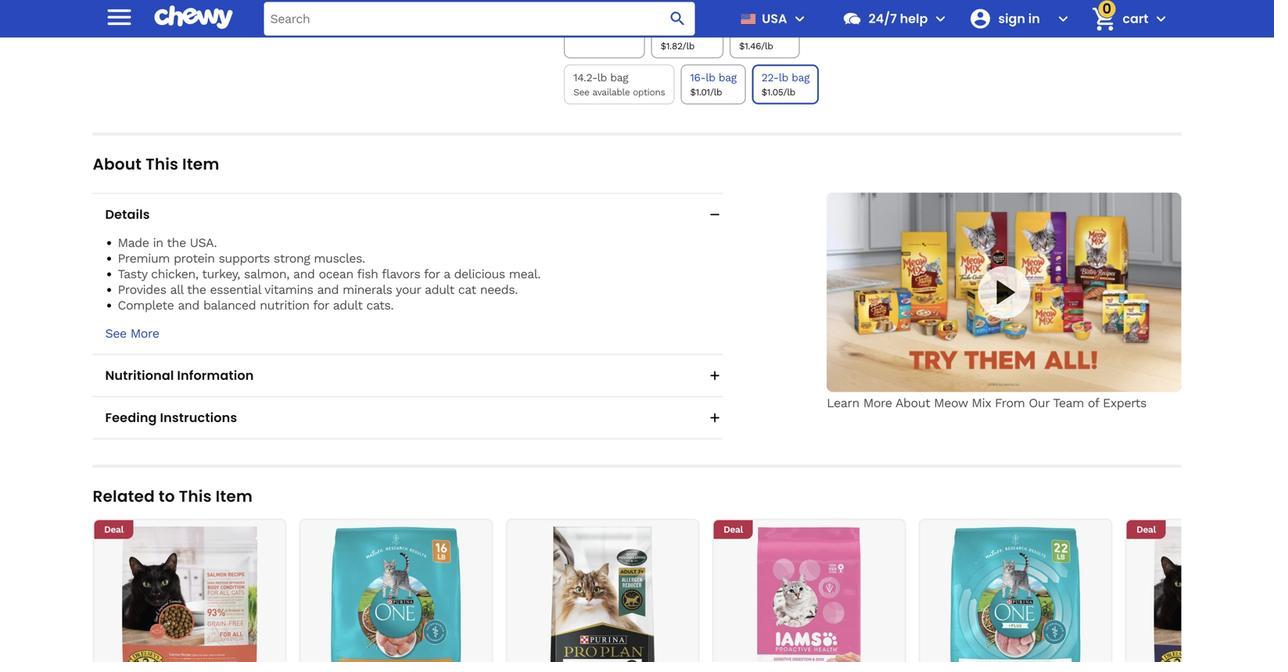 Task type: vqa. For each thing, say whether or not it's contained in the screenshot.
Zoetis
no



Task type: describe. For each thing, give the bounding box(es) containing it.
1 vertical spatial this
[[179, 486, 212, 508]]

1 vertical spatial and
[[317, 283, 339, 298]]

muscles.
[[314, 251, 365, 266]]

vitamins
[[265, 283, 313, 298]]

help menu image
[[932, 9, 950, 28]]

1 vertical spatial for
[[313, 298, 329, 313]]

fish
[[357, 267, 378, 282]]

flavors
[[382, 267, 420, 282]]

bag for 16-lb bag
[[719, 71, 737, 84]]

22-lb bag $1.05/lb
[[762, 71, 810, 98]]

more for learn
[[864, 396, 893, 411]]

0 vertical spatial about
[[93, 154, 142, 175]]

your
[[396, 283, 421, 298]]

dr. elsey's cleanprotein salmon kibble cat dry food, 2.0-lb bag image
[[101, 527, 279, 663]]

lb for 22-
[[779, 71, 789, 84]]

our
[[1029, 396, 1050, 411]]

minerals
[[343, 283, 392, 298]]

purina one +plus indoor advantage with real turkey natural adult dry cat food, 22-lb bag image
[[927, 527, 1105, 663]]

details image
[[707, 207, 723, 223]]

learn
[[827, 396, 860, 411]]

0 vertical spatial adult
[[425, 283, 455, 298]]

1 vertical spatial about
[[896, 396, 931, 411]]

Product search field
[[264, 2, 695, 36]]

salmon,
[[244, 267, 290, 282]]

premium
[[118, 251, 170, 266]]

complete
[[118, 298, 174, 313]]

1 vertical spatial adult
[[333, 298, 363, 313]]

tasty
[[118, 267, 147, 282]]

bag for 3.15-lb bag
[[697, 25, 715, 38]]

feeding instructions image
[[707, 411, 723, 426]]

balanced
[[203, 298, 256, 313]]

$1.01/lb
[[691, 87, 722, 98]]

Search text field
[[264, 2, 695, 36]]

from
[[996, 396, 1026, 411]]

items image
[[1091, 5, 1118, 33]]

sign in link
[[963, 0, 1051, 38]]

usa
[[762, 10, 788, 27]]

cats.
[[367, 298, 394, 313]]

bag for 22-lb bag
[[792, 71, 810, 84]]

made in the usa. premium protein supports strong muscles. tasty chicken, turkey, salmon, and ocean fish flavors for a delicious meal. provides all the essential vitamins and minerals your adult cat needs. complete and balanced nutrition for adult cats.
[[118, 236, 541, 313]]

22-
[[762, 71, 779, 84]]

needs.
[[480, 283, 518, 298]]

1 horizontal spatial and
[[293, 267, 315, 282]]

feeding
[[105, 409, 157, 427]]

menu image inside the usa dropdown button
[[791, 9, 810, 28]]

$1.46/lb
[[740, 41, 774, 52]]

3 deal from the left
[[1137, 525, 1157, 536]]

24/7
[[869, 10, 898, 27]]

24/7 help
[[869, 10, 928, 27]]

16-
[[691, 71, 706, 84]]

turkey,
[[202, 267, 240, 282]]

all
[[170, 283, 183, 298]]

strong
[[274, 251, 310, 266]]

chewy home image
[[155, 0, 233, 35]]

options
[[633, 87, 666, 98]]

more for see
[[131, 327, 159, 341]]

iams proactive health sensitive digestion & skin turkey dry cat food, 13-lb bag image
[[720, 527, 899, 663]]

0 horizontal spatial menu image
[[104, 1, 135, 33]]

18-
[[574, 25, 589, 38]]

made
[[118, 236, 149, 251]]

group containing 18-oz pouch
[[561, 15, 896, 108]]

delicious
[[454, 267, 505, 282]]

essential
[[210, 283, 261, 298]]

$1.05/lb
[[762, 87, 796, 98]]

18-oz pouch
[[574, 25, 636, 38]]

provides
[[118, 283, 166, 298]]

deal for dr. elsey's cleanprotein salmon kibble cat dry food, 2.0-lb bag image
[[104, 525, 124, 536]]

feeding instructions
[[105, 409, 237, 427]]

oz
[[589, 25, 601, 38]]

1 vertical spatial see
[[105, 327, 127, 341]]

2 vertical spatial and
[[178, 298, 199, 313]]

nutritional information
[[105, 367, 254, 385]]

cart
[[1123, 10, 1149, 27]]

to
[[159, 486, 175, 508]]

lb for 14.2-
[[598, 71, 607, 84]]

cart menu image
[[1152, 9, 1171, 28]]

a
[[444, 267, 450, 282]]



Task type: locate. For each thing, give the bounding box(es) containing it.
nutrition
[[260, 298, 310, 313]]

instructions
[[160, 409, 237, 427]]

$1.82/lb
[[661, 41, 695, 52]]

0 vertical spatial see
[[574, 87, 590, 98]]

bag right submit search image
[[697, 25, 715, 38]]

the
[[167, 236, 186, 251], [187, 283, 206, 298]]

bag for 6.3-lb bag
[[773, 25, 791, 38]]

18-oz pouch button
[[564, 18, 645, 58]]

0 horizontal spatial adult
[[333, 298, 363, 313]]

bag inside 6.3-lb bag $1.46/lb
[[773, 25, 791, 38]]

meow
[[935, 396, 968, 411]]

list containing deal
[[93, 519, 1275, 663]]

3.15-
[[661, 25, 684, 38]]

cat
[[458, 283, 476, 298]]

related to this item
[[93, 486, 253, 508]]

1 horizontal spatial for
[[424, 267, 440, 282]]

bag inside 14.2-lb bag see available options
[[611, 71, 629, 84]]

ocean
[[319, 267, 354, 282]]

1 horizontal spatial menu image
[[791, 9, 810, 28]]

bag inside 3.15-lb bag $1.82/lb
[[697, 25, 715, 38]]

this
[[146, 154, 179, 175], [179, 486, 212, 508]]

account menu image
[[1054, 9, 1073, 28]]

lb for 3.15-
[[684, 25, 693, 38]]

lb inside 16-lb bag $1.01/lb
[[706, 71, 716, 84]]

in
[[1029, 10, 1041, 27]]

6.3-lb bag $1.46/lb
[[740, 25, 791, 52]]

0 horizontal spatial the
[[167, 236, 186, 251]]

available
[[593, 87, 630, 98]]

6.3-
[[740, 25, 760, 38]]

for down ocean on the top
[[313, 298, 329, 313]]

see down complete
[[105, 327, 127, 341]]

group
[[561, 15, 896, 108]]

lb up $1.82/lb
[[684, 25, 693, 38]]

deal for iams proactive health sensitive digestion & skin turkey dry cat food, 13-lb bag image at the right of the page
[[724, 525, 743, 536]]

bag up $1.01/lb
[[719, 71, 737, 84]]

see inside 14.2-lb bag see available options
[[574, 87, 590, 98]]

supports
[[219, 251, 270, 266]]

protein
[[174, 251, 215, 266]]

about this item
[[93, 154, 220, 175]]

1 vertical spatial item
[[216, 486, 253, 508]]

0 vertical spatial for
[[424, 267, 440, 282]]

list
[[93, 519, 1275, 663]]

submit search image
[[669, 9, 688, 28]]

0 horizontal spatial and
[[178, 298, 199, 313]]

cart link
[[1086, 0, 1149, 38]]

more down complete
[[131, 327, 159, 341]]

2 horizontal spatial deal
[[1137, 525, 1157, 536]]

and down ocean on the top
[[317, 283, 339, 298]]

1 horizontal spatial deal
[[724, 525, 743, 536]]

purina pro plan liveclear adult 7+ prime plus longer life formula dry cat food, 3.2-lb bag image
[[514, 527, 692, 663]]

related
[[93, 486, 155, 508]]

see down 14.2-
[[574, 87, 590, 98]]

0 vertical spatial item
[[182, 154, 220, 175]]

bag up available
[[611, 71, 629, 84]]

see more
[[105, 327, 159, 341]]

for
[[424, 267, 440, 282], [313, 298, 329, 313]]

pouch
[[605, 25, 636, 38]]

1 vertical spatial more
[[864, 396, 893, 411]]

for left a
[[424, 267, 440, 282]]

menu image
[[104, 1, 135, 33], [791, 9, 810, 28]]

usa.
[[190, 236, 217, 251]]

in
[[153, 236, 163, 251]]

lb up $1.46/lb
[[760, 25, 769, 38]]

sign in
[[999, 10, 1041, 27]]

see
[[574, 87, 590, 98], [105, 327, 127, 341]]

14.2-lb bag see available options
[[574, 71, 666, 98]]

bag inside 22-lb bag $1.05/lb
[[792, 71, 810, 84]]

0 vertical spatial this
[[146, 154, 179, 175]]

meal.
[[509, 267, 541, 282]]

more right learn
[[864, 396, 893, 411]]

and
[[293, 267, 315, 282], [317, 283, 339, 298], [178, 298, 199, 313]]

adult
[[425, 283, 455, 298], [333, 298, 363, 313]]

menu image right usa
[[791, 9, 810, 28]]

lb inside 22-lb bag $1.05/lb
[[779, 71, 789, 84]]

0 horizontal spatial more
[[131, 327, 159, 341]]

0 vertical spatial more
[[131, 327, 159, 341]]

16-lb bag $1.01/lb
[[691, 71, 737, 98]]

of
[[1089, 396, 1100, 411]]

14.2-
[[574, 71, 598, 84]]

and down all
[[178, 298, 199, 313]]

this up details
[[146, 154, 179, 175]]

and down strong
[[293, 267, 315, 282]]

nutritional
[[105, 367, 174, 385]]

the right all
[[187, 283, 206, 298]]

information
[[177, 367, 254, 385]]

about
[[93, 154, 142, 175], [896, 396, 931, 411]]

this right 'to'
[[179, 486, 212, 508]]

bag
[[697, 25, 715, 38], [773, 25, 791, 38], [611, 71, 629, 84], [719, 71, 737, 84], [792, 71, 810, 84]]

0 horizontal spatial see
[[105, 327, 127, 341]]

deal
[[104, 525, 124, 536], [724, 525, 743, 536], [1137, 525, 1157, 536]]

nutritional information image
[[707, 368, 723, 384]]

about left meow
[[896, 396, 931, 411]]

lb up $1.05/lb
[[779, 71, 789, 84]]

lb for 16-
[[706, 71, 716, 84]]

1 horizontal spatial more
[[864, 396, 893, 411]]

0 horizontal spatial for
[[313, 298, 329, 313]]

0 vertical spatial and
[[293, 267, 315, 282]]

details
[[105, 206, 150, 224]]

3.15-lb bag $1.82/lb
[[661, 25, 715, 52]]

lb inside 6.3-lb bag $1.46/lb
[[760, 25, 769, 38]]

lb for 6.3-
[[760, 25, 769, 38]]

2 deal from the left
[[724, 525, 743, 536]]

learn more about meow mix from our team of experts
[[827, 396, 1147, 411]]

sign
[[999, 10, 1026, 27]]

1 horizontal spatial adult
[[425, 283, 455, 298]]

1 vertical spatial the
[[187, 283, 206, 298]]

lb up $1.01/lb
[[706, 71, 716, 84]]

team
[[1054, 396, 1085, 411]]

0 vertical spatial the
[[167, 236, 186, 251]]

bag for 14.2-lb bag
[[611, 71, 629, 84]]

the right in
[[167, 236, 186, 251]]

24/7 help link
[[836, 0, 928, 38]]

about up details
[[93, 154, 142, 175]]

mix
[[972, 396, 992, 411]]

usa button
[[734, 0, 810, 38]]

1 horizontal spatial the
[[187, 283, 206, 298]]

item
[[182, 154, 220, 175], [216, 486, 253, 508]]

adult down minerals
[[333, 298, 363, 313]]

bag up $1.46/lb
[[773, 25, 791, 38]]

0 horizontal spatial deal
[[104, 525, 124, 536]]

more
[[131, 327, 159, 341], [864, 396, 893, 411]]

lb inside 14.2-lb bag see available options
[[598, 71, 607, 84]]

chicken,
[[151, 267, 198, 282]]

1 horizontal spatial about
[[896, 396, 931, 411]]

2 horizontal spatial and
[[317, 283, 339, 298]]

bag inside 16-lb bag $1.01/lb
[[719, 71, 737, 84]]

1 horizontal spatial see
[[574, 87, 590, 98]]

bag up $1.05/lb
[[792, 71, 810, 84]]

lb inside 3.15-lb bag $1.82/lb
[[684, 25, 693, 38]]

menu image left chewy home image
[[104, 1, 135, 33]]

lb up available
[[598, 71, 607, 84]]

purina one tender selects blend with real chicken dry cat food, 16-lb bag image
[[307, 527, 486, 663]]

adult down a
[[425, 283, 455, 298]]

chewy support image
[[843, 9, 863, 29]]

lb
[[684, 25, 693, 38], [760, 25, 769, 38], [598, 71, 607, 84], [706, 71, 716, 84], [779, 71, 789, 84]]

help
[[901, 10, 928, 27]]

0 horizontal spatial about
[[93, 154, 142, 175]]

experts
[[1104, 396, 1147, 411]]

1 deal from the left
[[104, 525, 124, 536]]



